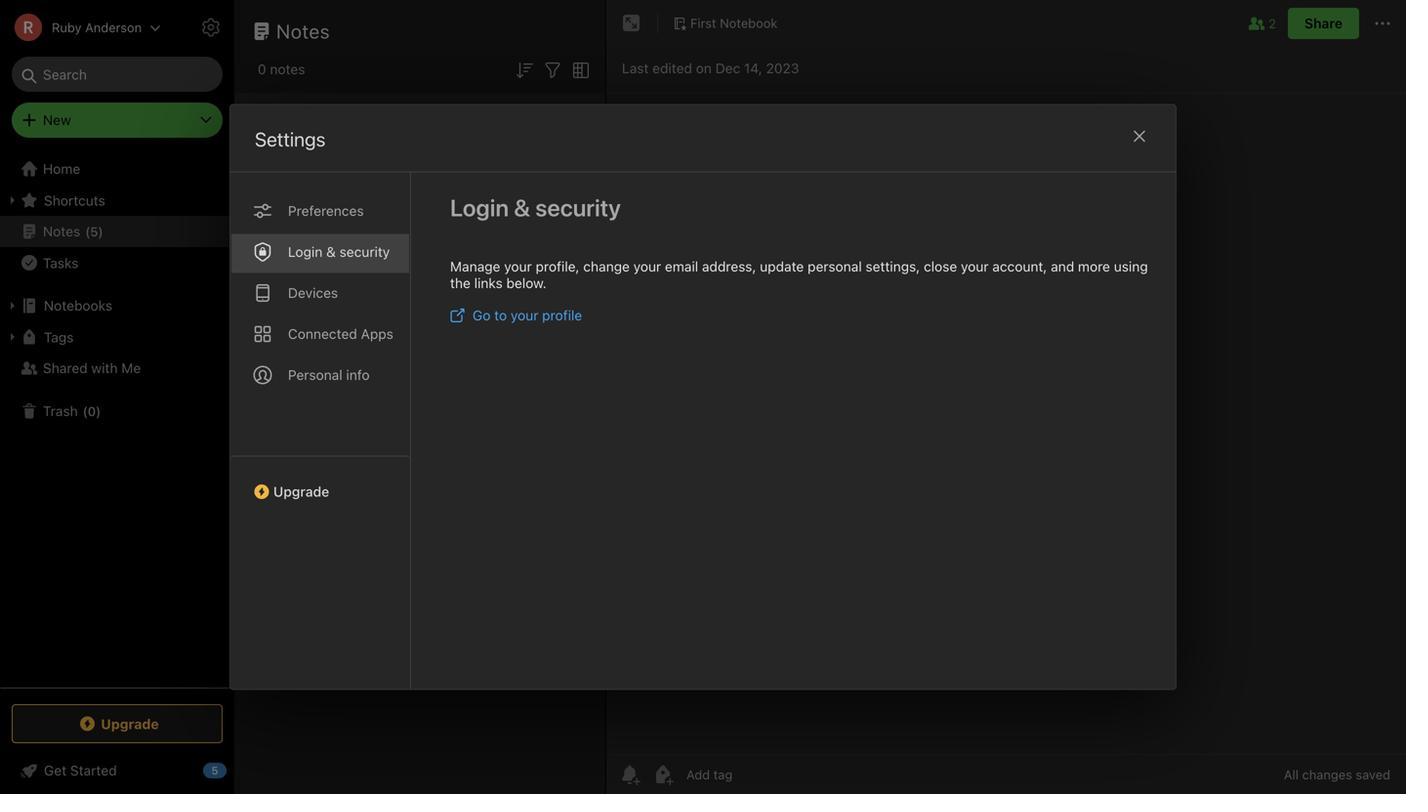 Task type: describe. For each thing, give the bounding box(es) containing it.
on
[[696, 60, 712, 76]]

0 vertical spatial login & security
[[450, 194, 621, 221]]

0 horizontal spatial upgrade button
[[12, 704, 223, 743]]

clear
[[561, 105, 590, 118]]

shortcuts button
[[0, 185, 233, 216]]

home
[[43, 161, 80, 177]]

different
[[370, 584, 430, 603]]

0 inside trash ( 0 )
[[88, 404, 96, 418]]

share button
[[1288, 8, 1360, 39]]

profile
[[542, 307, 582, 323]]

notes for 0
[[270, 61, 305, 77]]

14,
[[744, 60, 763, 76]]

notebook
[[720, 16, 778, 30]]

( for trash
[[83, 404, 88, 418]]

edited
[[653, 60, 692, 76]]

first notebook button
[[666, 10, 785, 37]]

0 vertical spatial &
[[514, 194, 530, 221]]

tags button
[[0, 321, 233, 353]]

settings tooltip
[[217, 8, 312, 47]]

home link
[[0, 153, 234, 185]]

Search text field
[[25, 57, 209, 92]]

tab list containing preferences
[[231, 172, 411, 689]]

more
[[1078, 258, 1111, 274]]

shared with me
[[43, 360, 141, 376]]

go to your profile button
[[450, 307, 582, 323]]

clear button
[[561, 105, 590, 118]]

2
[[1269, 16, 1277, 31]]

personal
[[808, 258, 862, 274]]

expand notebooks image
[[5, 298, 21, 314]]

with
[[91, 360, 118, 376]]

tree containing home
[[0, 153, 234, 687]]

close image
[[1128, 125, 1152, 148]]

upgrade for upgrade popup button to the left
[[101, 716, 159, 732]]

keyword
[[434, 584, 493, 603]]

0 vertical spatial upgrade button
[[231, 456, 410, 507]]

email
[[665, 258, 699, 274]]

1 vertical spatial security
[[340, 244, 390, 260]]

devices
[[288, 285, 338, 301]]

connected apps
[[288, 326, 394, 342]]

Note Editor text field
[[607, 94, 1407, 754]]

filter.
[[516, 584, 552, 603]]

upgrade for top upgrade popup button
[[274, 484, 329, 500]]

filters
[[254, 105, 299, 118]]

close
[[924, 258, 958, 274]]

a
[[357, 584, 366, 603]]

update
[[760, 258, 804, 274]]

your right close
[[961, 258, 989, 274]]

connected
[[288, 326, 357, 342]]

go
[[473, 307, 491, 323]]

tags
[[44, 329, 74, 345]]

dec
[[716, 60, 741, 76]]

and
[[1051, 258, 1075, 274]]

) for trash
[[96, 404, 101, 418]]

shortcuts
[[44, 192, 105, 208]]

links
[[474, 275, 503, 291]]

all changes saved
[[1284, 767, 1391, 782]]

notes for notes
[[276, 20, 330, 42]]

0 vertical spatial login
[[450, 194, 509, 221]]

new button
[[12, 103, 223, 138]]

found
[[435, 546, 482, 567]]

apps
[[361, 326, 394, 342]]

tasks button
[[0, 247, 233, 278]]



Task type: locate. For each thing, give the bounding box(es) containing it.
0
[[258, 61, 266, 77], [88, 404, 96, 418]]

settings down filters
[[255, 127, 326, 150]]

login up devices
[[288, 244, 323, 260]]

notebooks link
[[0, 290, 233, 321]]

1 horizontal spatial upgrade button
[[231, 456, 410, 507]]

expand note image
[[620, 12, 644, 35]]

to
[[494, 307, 507, 323]]

your up below.
[[504, 258, 532, 274]]

( down shortcuts
[[85, 224, 90, 239]]

None search field
[[25, 57, 209, 92]]

notes for notes ( 5 )
[[43, 223, 80, 239]]

) inside trash ( 0 )
[[96, 404, 101, 418]]

notes up different
[[386, 546, 431, 567]]

1 vertical spatial login & security
[[288, 244, 390, 260]]

notes
[[270, 61, 305, 77], [386, 546, 431, 567]]

0 vertical spatial 0
[[258, 61, 266, 77]]

saved
[[1356, 767, 1391, 782]]

change
[[583, 258, 630, 274]]

using inside manage your profile, change your email address, update personal settings, close your account, and more using the links below.
[[1114, 258, 1148, 274]]

) right "trash"
[[96, 404, 101, 418]]

first notebook
[[691, 16, 778, 30]]

first
[[691, 16, 717, 30]]

0 horizontal spatial 0
[[88, 404, 96, 418]]

try using a different keyword or filter.
[[288, 584, 552, 603]]

) for notes
[[98, 224, 103, 239]]

notes up 0 notes
[[276, 20, 330, 42]]

notes up the tasks
[[43, 223, 80, 239]]

shared with me link
[[0, 353, 233, 384]]

note window element
[[607, 0, 1407, 794]]

no
[[358, 546, 381, 567]]

login & security up profile,
[[450, 194, 621, 221]]

profile,
[[536, 258, 580, 274]]

1 vertical spatial (
[[83, 404, 88, 418]]

0 vertical spatial security
[[536, 194, 621, 221]]

using left a
[[315, 584, 353, 603]]

2023
[[766, 60, 799, 76]]

below.
[[506, 275, 547, 291]]

0 horizontal spatial notes
[[43, 223, 80, 239]]

add a reminder image
[[618, 763, 642, 786]]

manage your profile, change your email address, update personal settings, close your account, and more using the links below.
[[450, 258, 1148, 291]]

0 vertical spatial notes
[[276, 20, 330, 42]]

your right to at the top left of page
[[511, 307, 539, 323]]

notes for no
[[386, 546, 431, 567]]

1 vertical spatial upgrade
[[101, 716, 159, 732]]

( right "trash"
[[83, 404, 88, 418]]

settings up 0 notes
[[246, 20, 297, 35]]

1 vertical spatial 0
[[88, 404, 96, 418]]

) down shortcuts button
[[98, 224, 103, 239]]

tree
[[0, 153, 234, 687]]

1 vertical spatial settings
[[255, 127, 326, 150]]

security down preferences in the top of the page
[[340, 244, 390, 260]]

address,
[[702, 258, 756, 274]]

security
[[536, 194, 621, 221], [340, 244, 390, 260]]

1 vertical spatial login
[[288, 244, 323, 260]]

expand tags image
[[5, 329, 21, 345]]

personal
[[288, 367, 343, 383]]

1 horizontal spatial &
[[514, 194, 530, 221]]

1 vertical spatial )
[[96, 404, 101, 418]]

0 horizontal spatial security
[[340, 244, 390, 260]]

settings,
[[866, 258, 920, 274]]

tasks
[[43, 255, 79, 271]]

account,
[[993, 258, 1048, 274]]

go to your profile
[[473, 307, 582, 323]]

1 horizontal spatial security
[[536, 194, 621, 221]]

0 horizontal spatial login & security
[[288, 244, 390, 260]]

1 horizontal spatial upgrade
[[274, 484, 329, 500]]

) inside notes ( 5 )
[[98, 224, 103, 239]]

share
[[1305, 15, 1343, 31]]

settings
[[246, 20, 297, 35], [255, 127, 326, 150]]

new
[[43, 112, 71, 128]]

0 vertical spatial using
[[1114, 258, 1148, 274]]

1 horizontal spatial login
[[450, 194, 509, 221]]

login up manage at the left of page
[[450, 194, 509, 221]]

or
[[497, 584, 512, 603]]

upgrade inside tab list
[[274, 484, 329, 500]]

( inside trash ( 0 )
[[83, 404, 88, 418]]

0 right "trash"
[[88, 404, 96, 418]]

all
[[1284, 767, 1299, 782]]

0 vertical spatial (
[[85, 224, 90, 239]]

try
[[288, 584, 311, 603]]

trash ( 0 )
[[43, 403, 101, 419]]

2 button
[[1246, 12, 1277, 35]]

1 vertical spatial notes
[[43, 223, 80, 239]]

settings inside tooltip
[[246, 20, 297, 35]]

0 horizontal spatial login
[[288, 244, 323, 260]]

0 down settings tooltip
[[258, 61, 266, 77]]

1 vertical spatial notes
[[386, 546, 431, 567]]

0 vertical spatial )
[[98, 224, 103, 239]]

last edited on dec 14, 2023
[[622, 60, 799, 76]]

info
[[346, 367, 370, 383]]

using right more
[[1114, 258, 1148, 274]]

1 horizontal spatial notes
[[386, 546, 431, 567]]

shared
[[43, 360, 88, 376]]

settings image
[[199, 16, 223, 39]]

notes
[[276, 20, 330, 42], [43, 223, 80, 239]]

manage
[[450, 258, 501, 274]]

1 vertical spatial using
[[315, 584, 353, 603]]

login & security
[[450, 194, 621, 221], [288, 244, 390, 260]]

login
[[450, 194, 509, 221], [288, 244, 323, 260]]

0 vertical spatial notes
[[270, 61, 305, 77]]

0 notes
[[258, 61, 305, 77]]

& down preferences in the top of the page
[[326, 244, 336, 260]]

&
[[514, 194, 530, 221], [326, 244, 336, 260]]

upgrade button
[[231, 456, 410, 507], [12, 704, 223, 743]]

0 horizontal spatial using
[[315, 584, 353, 603]]

5
[[90, 224, 98, 239]]

1 horizontal spatial using
[[1114, 258, 1148, 274]]

1 vertical spatial &
[[326, 244, 336, 260]]

1 vertical spatial upgrade button
[[12, 704, 223, 743]]

( inside notes ( 5 )
[[85, 224, 90, 239]]

personal info
[[288, 367, 370, 383]]

add tag image
[[652, 763, 675, 786]]

( for notes
[[85, 224, 90, 239]]

the
[[450, 275, 471, 291]]

& up below.
[[514, 194, 530, 221]]

1 horizontal spatial login & security
[[450, 194, 621, 221]]

last
[[622, 60, 649, 76]]

0 horizontal spatial upgrade
[[101, 716, 159, 732]]

your
[[504, 258, 532, 274], [634, 258, 661, 274], [961, 258, 989, 274], [511, 307, 539, 323]]

upgrade
[[274, 484, 329, 500], [101, 716, 159, 732]]

your left email
[[634, 258, 661, 274]]

0 horizontal spatial &
[[326, 244, 336, 260]]

1 horizontal spatial notes
[[276, 20, 330, 42]]

intense
[[282, 136, 328, 152]]

trash
[[43, 403, 78, 419]]

using
[[1114, 258, 1148, 274], [315, 584, 353, 603]]

0 vertical spatial settings
[[246, 20, 297, 35]]

no notes found
[[358, 546, 482, 567]]

notes up filters
[[270, 61, 305, 77]]

0 horizontal spatial notes
[[270, 61, 305, 77]]

(
[[85, 224, 90, 239], [83, 404, 88, 418]]

tab list
[[231, 172, 411, 689]]

preferences
[[288, 203, 364, 219]]

)
[[98, 224, 103, 239], [96, 404, 101, 418]]

notebooks
[[44, 297, 112, 314]]

1 horizontal spatial 0
[[258, 61, 266, 77]]

me
[[121, 360, 141, 376]]

security up profile,
[[536, 194, 621, 221]]

login & security down preferences in the top of the page
[[288, 244, 390, 260]]

notes ( 5 )
[[43, 223, 103, 239]]

changes
[[1303, 767, 1353, 782]]

intense button
[[253, 129, 360, 160]]

0 vertical spatial upgrade
[[274, 484, 329, 500]]



Task type: vqa. For each thing, say whether or not it's contained in the screenshot.
the top the 0
yes



